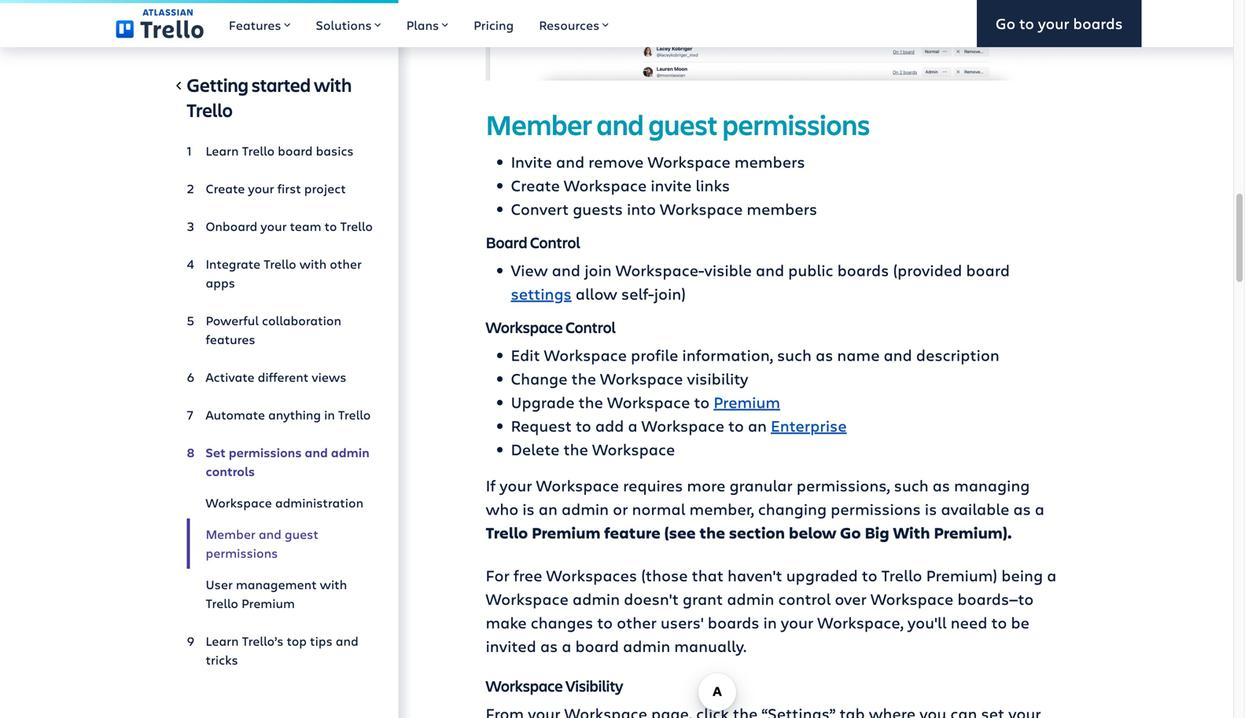 Task type: locate. For each thing, give the bounding box(es) containing it.
join)
[[654, 283, 686, 304]]

create inside member and guest permissions invite and remove workspace members create workspace invite links convert guests into workspace members
[[511, 174, 560, 196]]

1 vertical spatial premium
[[532, 522, 601, 544]]

manually.
[[674, 636, 746, 657]]

create down invite
[[511, 174, 560, 196]]

guest inside member and guest permissions invite and remove workspace members create workspace invite links convert guests into workspace members
[[649, 106, 718, 143]]

go
[[996, 13, 1015, 34], [840, 522, 861, 544]]

workspace up invite on the top right
[[648, 151, 731, 172]]

premium
[[714, 392, 780, 413], [532, 522, 601, 544], [242, 595, 295, 612]]

managing
[[954, 475, 1030, 496]]

1 horizontal spatial board
[[575, 636, 619, 657]]

is
[[522, 499, 535, 520], [925, 499, 937, 520]]

activate different views
[[206, 369, 346, 386]]

enterprise link
[[771, 415, 847, 436]]

users'
[[661, 612, 704, 633]]

(see
[[664, 522, 696, 544]]

0 horizontal spatial go
[[840, 522, 861, 544]]

your inside "link"
[[248, 180, 274, 197]]

board right the (provided
[[966, 259, 1010, 281]]

guest
[[649, 106, 718, 143], [285, 526, 318, 543]]

1 horizontal spatial such
[[894, 475, 929, 496]]

onboard your team to trello
[[206, 218, 373, 235]]

permissions inside 'member and guest permissions'
[[206, 545, 278, 562]]

1 horizontal spatial boards
[[837, 259, 889, 281]]

1 horizontal spatial member
[[486, 106, 592, 143]]

workspace down controls
[[206, 495, 272, 512]]

atlassian trello image
[[116, 9, 204, 38]]

boards inside board control view and join workspace-visible and public boards (provided board settings allow self-join)
[[837, 259, 889, 281]]

0 vertical spatial go
[[996, 13, 1015, 34]]

admin left or
[[561, 499, 609, 520]]

control
[[530, 232, 580, 253], [566, 317, 616, 338]]

changing
[[758, 499, 827, 520]]

and
[[597, 106, 644, 143], [556, 151, 585, 172], [552, 259, 580, 281], [756, 259, 784, 281], [884, 344, 912, 366], [305, 444, 328, 461], [259, 526, 281, 543], [336, 633, 358, 650]]

workspace inside if your workspace requires more granular permissions, such as managing who is an admin or normal member, changing permissions is available as a trello premium feature (see the section below go big with premium).
[[536, 475, 619, 496]]

workspace control edit workspace profile information, such as name and description change the workspace visibility upgrade the workspace to premium request to add a workspace to an enterprise delete the workspace
[[486, 317, 999, 460]]

0 vertical spatial board
[[278, 142, 313, 159]]

and right the name
[[884, 344, 912, 366]]

2 vertical spatial premium
[[242, 595, 295, 612]]

1 vertical spatial in
[[763, 612, 777, 633]]

other down doesn't on the right bottom of page
[[617, 612, 657, 633]]

and down workspace administration link
[[259, 526, 281, 543]]

0 vertical spatial guest
[[649, 106, 718, 143]]

1 vertical spatial boards
[[837, 259, 889, 281]]

remove
[[588, 151, 644, 172]]

trello inside the getting started with trello
[[187, 98, 233, 122]]

team
[[290, 218, 321, 235]]

0 vertical spatial an
[[748, 415, 767, 436]]

public
[[788, 259, 833, 281]]

is right who
[[522, 499, 535, 520]]

if your workspace requires more granular permissions, such as managing who is an admin or normal member, changing permissions is available as a trello premium feature (see the section below go big with premium).
[[486, 475, 1044, 544]]

integrate trello with other apps
[[206, 256, 362, 291]]

trello up create your first project
[[242, 142, 275, 159]]

0 horizontal spatial boards
[[708, 612, 759, 633]]

trello down getting
[[187, 98, 233, 122]]

premium inside if your workspace requires more granular permissions, such as managing who is an admin or normal member, changing permissions is available as a trello premium feature (see the section below go big with premium).
[[532, 522, 601, 544]]

member and guest permissions link
[[187, 519, 373, 569]]

trello down user
[[206, 595, 238, 612]]

0 horizontal spatial guest
[[285, 526, 318, 543]]

0 vertical spatial learn
[[206, 142, 239, 159]]

create inside create your first project "link"
[[206, 180, 245, 197]]

solutions
[[316, 17, 372, 33]]

0 vertical spatial premium
[[714, 392, 780, 413]]

1 horizontal spatial create
[[511, 174, 560, 196]]

1 horizontal spatial is
[[925, 499, 937, 520]]

make
[[486, 612, 527, 633]]

control down the allow
[[566, 317, 616, 338]]

with inside user management with trello premium
[[320, 577, 347, 593]]

1 vertical spatial go
[[840, 522, 861, 544]]

board up the first
[[278, 142, 313, 159]]

as left the name
[[816, 344, 833, 366]]

boards
[[1073, 13, 1123, 34], [837, 259, 889, 281], [708, 612, 759, 633]]

1 horizontal spatial in
[[763, 612, 777, 633]]

with
[[314, 72, 352, 97], [299, 256, 327, 273], [320, 577, 347, 593]]

2 vertical spatial with
[[320, 577, 347, 593]]

0 horizontal spatial member
[[206, 526, 255, 543]]

1 vertical spatial control
[[566, 317, 616, 338]]

create up onboard
[[206, 180, 245, 197]]

the right delete
[[564, 439, 588, 460]]

1 vertical spatial members
[[747, 198, 817, 219]]

learn inside the learn trello's top tips and tricks
[[206, 633, 239, 650]]

convert
[[511, 198, 569, 219]]

a right available
[[1035, 499, 1044, 520]]

normal
[[632, 499, 685, 520]]

such left the name
[[777, 344, 812, 366]]

automate anything in trello link
[[187, 400, 373, 431]]

board
[[486, 232, 527, 253]]

member inside member and guest permissions invite and remove workspace members create workspace invite links convert guests into workspace members
[[486, 106, 592, 143]]

with right management
[[320, 577, 347, 593]]

1 vertical spatial member
[[206, 526, 255, 543]]

1 horizontal spatial go
[[996, 13, 1015, 34]]

with down team
[[299, 256, 327, 273]]

workspace up or
[[536, 475, 619, 496]]

as down managing
[[1013, 499, 1031, 520]]

requires
[[623, 475, 683, 496]]

resources
[[539, 17, 600, 33]]

(those
[[641, 565, 688, 586]]

member for member and guest permissions
[[206, 526, 255, 543]]

a right "add"
[[628, 415, 638, 436]]

workspace administration
[[206, 495, 363, 512]]

trello inside user management with trello premium
[[206, 595, 238, 612]]

2 is from the left
[[925, 499, 937, 520]]

2 vertical spatial board
[[575, 636, 619, 657]]

solutions button
[[303, 0, 394, 47]]

your inside if your workspace requires more granular permissions, such as managing who is an admin or normal member, changing permissions is available as a trello premium feature (see the section below go big with premium).
[[500, 475, 532, 496]]

1 horizontal spatial other
[[617, 612, 657, 633]]

self-
[[621, 283, 654, 304]]

more
[[687, 475, 726, 496]]

view
[[511, 259, 548, 281]]

workspace down "add"
[[592, 439, 675, 460]]

and down anything
[[305, 444, 328, 461]]

features button
[[216, 0, 303, 47]]

0 horizontal spatial in
[[324, 407, 335, 424]]

0 horizontal spatial such
[[777, 344, 812, 366]]

member up user
[[206, 526, 255, 543]]

1 horizontal spatial guest
[[649, 106, 718, 143]]

0 vertical spatial member
[[486, 106, 592, 143]]

trello down views
[[338, 407, 371, 424]]

as
[[816, 344, 833, 366], [933, 475, 950, 496], [1013, 499, 1031, 520], [540, 636, 558, 657]]

control down 'convert'
[[530, 232, 580, 253]]

1 vertical spatial such
[[894, 475, 929, 496]]

other down the onboard your team to trello
[[330, 256, 362, 273]]

tricks
[[206, 652, 238, 669]]

1 vertical spatial an
[[539, 499, 558, 520]]

with right started
[[314, 72, 352, 97]]

admin up the administration
[[331, 444, 369, 461]]

learn up create your first project
[[206, 142, 239, 159]]

member up invite
[[486, 106, 592, 143]]

0 horizontal spatial premium
[[242, 595, 295, 612]]

premium)
[[926, 565, 997, 586]]

1 vertical spatial guest
[[285, 526, 318, 543]]

edit
[[511, 344, 540, 366]]

member inside 'member and guest permissions'
[[206, 526, 255, 543]]

0 vertical spatial other
[[330, 256, 362, 273]]

admin down workspaces
[[573, 589, 620, 610]]

controls
[[206, 463, 255, 480]]

0 horizontal spatial an
[[539, 499, 558, 520]]

and right tips
[[336, 633, 358, 650]]

member
[[486, 106, 592, 143], [206, 526, 255, 543]]

delete
[[511, 439, 560, 460]]

such inside the workspace control edit workspace profile information, such as name and description change the workspace visibility upgrade the workspace to premium request to add a workspace to an enterprise delete the workspace
[[777, 344, 812, 366]]

0 vertical spatial such
[[777, 344, 812, 366]]

0 horizontal spatial create
[[206, 180, 245, 197]]

started
[[252, 72, 311, 97]]

2 horizontal spatial board
[[966, 259, 1010, 281]]

premium up workspaces
[[532, 522, 601, 544]]

resources button
[[526, 0, 622, 47]]

0 vertical spatial with
[[314, 72, 352, 97]]

board inside "learn trello board basics" link
[[278, 142, 313, 159]]

in inside the for free workspaces (those that haven't upgraded to trello premium) being a workspace admin doesn't grant admin control over workspace boards—to make changes to other users' boards in your workspace, you'll need to be invited as a board admin manually.
[[763, 612, 777, 633]]

in down the haven't
[[763, 612, 777, 633]]

create
[[511, 174, 560, 196], [206, 180, 245, 197]]

0 vertical spatial boards
[[1073, 13, 1123, 34]]

your for onboard your team to trello
[[261, 218, 287, 235]]

in right anything
[[324, 407, 335, 424]]

premium).
[[934, 522, 1012, 544]]

information,
[[682, 344, 773, 366]]

1 horizontal spatial premium
[[532, 522, 601, 544]]

workspace down links
[[660, 198, 743, 219]]

an
[[748, 415, 767, 436], [539, 499, 558, 520]]

board up the visibility
[[575, 636, 619, 657]]

onboard
[[206, 218, 257, 235]]

guest inside 'member and guest permissions'
[[285, 526, 318, 543]]

1 vertical spatial with
[[299, 256, 327, 273]]

changes
[[531, 612, 593, 633]]

2 horizontal spatial boards
[[1073, 13, 1123, 34]]

getting started with trello link
[[187, 72, 373, 129]]

learn trello board basics link
[[187, 135, 373, 167]]

grant
[[683, 589, 723, 610]]

guest for member and guest permissions
[[285, 526, 318, 543]]

0 vertical spatial in
[[324, 407, 335, 424]]

guest up invite on the top right
[[649, 106, 718, 143]]

1 learn from the top
[[206, 142, 239, 159]]

workspace up "add"
[[607, 392, 690, 413]]

name
[[837, 344, 880, 366]]

2 vertical spatial boards
[[708, 612, 759, 633]]

first
[[277, 180, 301, 197]]

2 horizontal spatial premium
[[714, 392, 780, 413]]

and left join
[[552, 259, 580, 281]]

trello down with
[[881, 565, 922, 586]]

0 horizontal spatial is
[[522, 499, 535, 520]]

learn up tricks
[[206, 633, 239, 650]]

the inside if your workspace requires more granular permissions, such as managing who is an admin or normal member, changing permissions is available as a trello premium feature (see the section below go big with premium).
[[699, 522, 725, 544]]

your for create your first project
[[248, 180, 274, 197]]

as up available
[[933, 475, 950, 496]]

is up with
[[925, 499, 937, 520]]

an image showing members for a trello workspace image
[[486, 0, 1058, 80]]

as down changes
[[540, 636, 558, 657]]

with inside the getting started with trello
[[314, 72, 352, 97]]

with inside the integrate trello with other apps
[[299, 256, 327, 273]]

board
[[278, 142, 313, 159], [966, 259, 1010, 281], [575, 636, 619, 657]]

a
[[628, 415, 638, 436], [1035, 499, 1044, 520], [1047, 565, 1057, 586], [562, 636, 571, 657]]

workspace up 'edit' on the left of the page
[[486, 317, 563, 338]]

such up with
[[894, 475, 929, 496]]

1 vertical spatial other
[[617, 612, 657, 633]]

integrate
[[206, 256, 260, 273]]

over
[[835, 589, 867, 610]]

you'll
[[908, 612, 947, 633]]

premium down management
[[242, 595, 295, 612]]

create your first project link
[[187, 173, 373, 204]]

integrate trello with other apps link
[[187, 249, 373, 299]]

be
[[1011, 612, 1029, 633]]

administration
[[275, 495, 363, 512]]

1 vertical spatial board
[[966, 259, 1010, 281]]

trello down "onboard your team to trello" link
[[264, 256, 296, 273]]

other
[[330, 256, 362, 273], [617, 612, 657, 633]]

views
[[312, 369, 346, 386]]

2 learn from the top
[[206, 633, 239, 650]]

member for member and guest permissions invite and remove workspace members create workspace invite links convert guests into workspace members
[[486, 106, 592, 143]]

trello down who
[[486, 522, 528, 544]]

members
[[734, 151, 805, 172], [747, 198, 817, 219]]

0 vertical spatial control
[[530, 232, 580, 253]]

guest down workspace administration
[[285, 526, 318, 543]]

board inside board control view and join workspace-visible and public boards (provided board settings allow self-join)
[[966, 259, 1010, 281]]

learn trello's top tips and tricks link
[[187, 626, 373, 676]]

boards inside the for free workspaces (those that haven't upgraded to trello premium) being a workspace admin doesn't grant admin control over workspace boards—to make changes to other users' boards in your workspace, you'll need to be invited as a board admin manually.
[[708, 612, 759, 633]]

1 horizontal spatial an
[[748, 415, 767, 436]]

premium inside the workspace control edit workspace profile information, such as name and description change the workspace visibility upgrade the workspace to premium request to add a workspace to an enterprise delete the workspace
[[714, 392, 780, 413]]

0 horizontal spatial other
[[330, 256, 362, 273]]

0 horizontal spatial board
[[278, 142, 313, 159]]

1 vertical spatial learn
[[206, 633, 239, 650]]

control inside board control view and join workspace-visible and public boards (provided board settings allow self-join)
[[530, 232, 580, 253]]

go inside go to your boards link
[[996, 13, 1015, 34]]

an right who
[[539, 499, 558, 520]]

different
[[258, 369, 309, 386]]

trello
[[187, 98, 233, 122], [242, 142, 275, 159], [340, 218, 373, 235], [264, 256, 296, 273], [338, 407, 371, 424], [486, 522, 528, 544], [881, 565, 922, 586], [206, 595, 238, 612]]

onboard your team to trello link
[[187, 211, 373, 242]]

an down premium link at the bottom
[[748, 415, 767, 436]]

control for workspace
[[566, 317, 616, 338]]

1 is from the left
[[522, 499, 535, 520]]

the down member,
[[699, 522, 725, 544]]

(provided
[[893, 259, 962, 281]]

plans
[[406, 17, 439, 33]]

trello down project
[[340, 218, 373, 235]]

workspace down visibility
[[642, 415, 724, 436]]

control inside the workspace control edit workspace profile information, such as name and description change the workspace visibility upgrade the workspace to premium request to add a workspace to an enterprise delete the workspace
[[566, 317, 616, 338]]

premium down visibility
[[714, 392, 780, 413]]



Task type: describe. For each thing, give the bounding box(es) containing it.
member and guest permissions
[[206, 526, 318, 562]]

admin inside if your workspace requires more granular permissions, such as managing who is an admin or normal member, changing permissions is available as a trello premium feature (see the section below go big with premium).
[[561, 499, 609, 520]]

user management with trello premium
[[206, 577, 347, 612]]

workspace down invited
[[486, 676, 563, 697]]

workspace visibility
[[486, 676, 623, 697]]

a inside if your workspace requires more granular permissions, such as managing who is an admin or normal member, changing permissions is available as a trello premium feature (see the section below go big with premium).
[[1035, 499, 1044, 520]]

user management with trello premium link
[[187, 569, 373, 620]]

a inside the workspace control edit workspace profile information, such as name and description change the workspace visibility upgrade the workspace to premium request to add a workspace to an enterprise delete the workspace
[[628, 415, 638, 436]]

control for and
[[530, 232, 580, 253]]

admin down the haven't
[[727, 589, 774, 610]]

as inside the for free workspaces (those that haven't upgraded to trello premium) being a workspace admin doesn't grant admin control over workspace boards—to make changes to other users' boards in your workspace, you'll need to be invited as a board admin manually.
[[540, 636, 558, 657]]

learn trello board basics
[[206, 142, 354, 159]]

pricing link
[[461, 0, 526, 47]]

trello inside the integrate trello with other apps
[[264, 256, 296, 273]]

permissions inside member and guest permissions invite and remove workspace members create workspace invite links convert guests into workspace members
[[722, 106, 870, 143]]

your inside the for free workspaces (those that haven't upgraded to trello premium) being a workspace admin doesn't grant admin control over workspace boards—to make changes to other users' boards in your workspace, you'll need to be invited as a board admin manually.
[[781, 612, 813, 633]]

automate anything in trello
[[206, 407, 371, 424]]

an inside if your workspace requires more granular permissions, such as managing who is an admin or normal member, changing permissions is available as a trello premium feature (see the section below go big with premium).
[[539, 499, 558, 520]]

top
[[287, 633, 307, 650]]

with
[[893, 522, 930, 544]]

tips
[[310, 633, 332, 650]]

workspace up you'll
[[871, 589, 954, 610]]

premium link
[[714, 392, 780, 413]]

create your first project
[[206, 180, 346, 197]]

permissions inside if your workspace requires more granular permissions, such as managing who is an admin or normal member, changing permissions is available as a trello premium feature (see the section below go big with premium).
[[831, 499, 921, 520]]

page progress progress bar
[[0, 0, 398, 3]]

set permissions and admin controls
[[206, 444, 369, 480]]

board inside the for free workspaces (those that haven't upgraded to trello premium) being a workspace admin doesn't grant admin control over workspace boards—to make changes to other users' boards in your workspace, you'll need to be invited as a board admin manually.
[[575, 636, 619, 657]]

powerful collaboration features
[[206, 312, 341, 348]]

invite
[[651, 174, 692, 196]]

control
[[778, 589, 831, 610]]

guest for member and guest permissions invite and remove workspace members create workspace invite links convert guests into workspace members
[[649, 106, 718, 143]]

anything
[[268, 407, 321, 424]]

automate
[[206, 407, 265, 424]]

admin inside set permissions and admin controls
[[331, 444, 369, 461]]

set
[[206, 444, 226, 461]]

workspace down profile
[[600, 368, 683, 389]]

for free workspaces (those that haven't upgraded to trello premium) being a workspace admin doesn't grant admin control over workspace boards—to make changes to other users' boards in your workspace, you'll need to be invited as a board admin manually.
[[486, 565, 1057, 657]]

enterprise
[[771, 415, 847, 436]]

trello inside the for free workspaces (those that haven't upgraded to trello premium) being a workspace admin doesn't grant admin control over workspace boards—to make changes to other users' boards in your workspace, you'll need to be invited as a board admin manually.
[[881, 565, 922, 586]]

or
[[613, 499, 628, 520]]

0 vertical spatial members
[[734, 151, 805, 172]]

go inside if your workspace requires more granular permissions, such as managing who is an admin or normal member, changing permissions is available as a trello premium feature (see the section below go big with premium).
[[840, 522, 861, 544]]

visibility
[[566, 676, 623, 697]]

learn trello's top tips and tricks
[[206, 633, 358, 669]]

feature
[[604, 522, 661, 544]]

admin down users'
[[623, 636, 670, 657]]

and up remove
[[597, 106, 644, 143]]

features
[[206, 331, 255, 348]]

the right the change
[[571, 368, 596, 389]]

the up "add"
[[579, 392, 603, 413]]

collaboration
[[262, 312, 341, 329]]

section
[[729, 522, 785, 544]]

member,
[[689, 499, 754, 520]]

with for management
[[320, 577, 347, 593]]

as inside the workspace control edit workspace profile information, such as name and description change the workspace visibility upgrade the workspace to premium request to add a workspace to an enterprise delete the workspace
[[816, 344, 833, 366]]

features
[[229, 17, 281, 33]]

links
[[696, 174, 730, 196]]

other inside the for free workspaces (those that haven't upgraded to trello premium) being a workspace admin doesn't grant admin control over workspace boards—to make changes to other users' boards in your workspace, you'll need to be invited as a board admin manually.
[[617, 612, 657, 633]]

other inside the integrate trello with other apps
[[330, 256, 362, 273]]

project
[[304, 180, 346, 197]]

getting started with trello
[[187, 72, 352, 122]]

granular
[[729, 475, 793, 496]]

trello's
[[242, 633, 283, 650]]

workspace down free
[[486, 589, 569, 610]]

haven't
[[728, 565, 782, 586]]

premium inside user management with trello premium
[[242, 595, 295, 612]]

user
[[206, 577, 233, 593]]

powerful
[[206, 312, 259, 329]]

and left public
[[756, 259, 784, 281]]

basics
[[316, 142, 354, 159]]

invite
[[511, 151, 552, 172]]

set permissions and admin controls link
[[187, 437, 373, 488]]

activate
[[206, 369, 255, 386]]

go to your boards link
[[977, 0, 1142, 47]]

being
[[1001, 565, 1043, 586]]

plans button
[[394, 0, 461, 47]]

settings
[[511, 283, 572, 304]]

trello inside if your workspace requires more granular permissions, such as managing who is an admin or normal member, changing permissions is available as a trello premium feature (see the section below go big with premium).
[[486, 522, 528, 544]]

activate different views link
[[187, 362, 373, 393]]

description
[[916, 344, 999, 366]]

below
[[789, 522, 836, 544]]

apps
[[206, 274, 235, 291]]

and inside the learn trello's top tips and tricks
[[336, 633, 358, 650]]

a right the being
[[1047, 565, 1057, 586]]

an inside the workspace control edit workspace profile information, such as name and description change the workspace visibility upgrade the workspace to premium request to add a workspace to an enterprise delete the workspace
[[748, 415, 767, 436]]

learn for learn trello's top tips and tricks
[[206, 633, 239, 650]]

management
[[236, 577, 317, 593]]

with for started
[[314, 72, 352, 97]]

if
[[486, 475, 496, 496]]

and right invite
[[556, 151, 585, 172]]

pricing
[[474, 17, 514, 33]]

with for trello
[[299, 256, 327, 273]]

workspaces
[[546, 565, 637, 586]]

and inside 'member and guest permissions'
[[259, 526, 281, 543]]

and inside the workspace control edit workspace profile information, such as name and description change the workspace visibility upgrade the workspace to premium request to add a workspace to an enterprise delete the workspace
[[884, 344, 912, 366]]

learn for learn trello board basics
[[206, 142, 239, 159]]

add
[[595, 415, 624, 436]]

workspace administration link
[[187, 488, 373, 519]]

to inside "onboard your team to trello" link
[[325, 218, 337, 235]]

into
[[627, 198, 656, 219]]

allow
[[576, 283, 617, 304]]

profile
[[631, 344, 678, 366]]

to inside go to your boards link
[[1019, 13, 1034, 34]]

workspace up guests
[[564, 174, 647, 196]]

workspace up the change
[[544, 344, 627, 366]]

a down changes
[[562, 636, 571, 657]]

such inside if your workspace requires more granular permissions, such as managing who is an admin or normal member, changing permissions is available as a trello premium feature (see the section below go big with premium).
[[894, 475, 929, 496]]

and inside set permissions and admin controls
[[305, 444, 328, 461]]

need
[[951, 612, 987, 633]]

available
[[941, 499, 1009, 520]]

workspace-
[[616, 259, 704, 281]]

invited
[[486, 636, 536, 657]]

upgrade
[[511, 392, 575, 413]]

doesn't
[[624, 589, 679, 610]]

go to your boards
[[996, 13, 1123, 34]]

permissions inside set permissions and admin controls
[[229, 444, 302, 461]]

your for if your workspace requires more granular permissions, such as managing who is an admin or normal member, changing permissions is available as a trello premium feature (see the section below go big with premium).
[[500, 475, 532, 496]]

upgraded
[[786, 565, 858, 586]]

that
[[692, 565, 724, 586]]



Task type: vqa. For each thing, say whether or not it's contained in the screenshot.
Workspace,
yes



